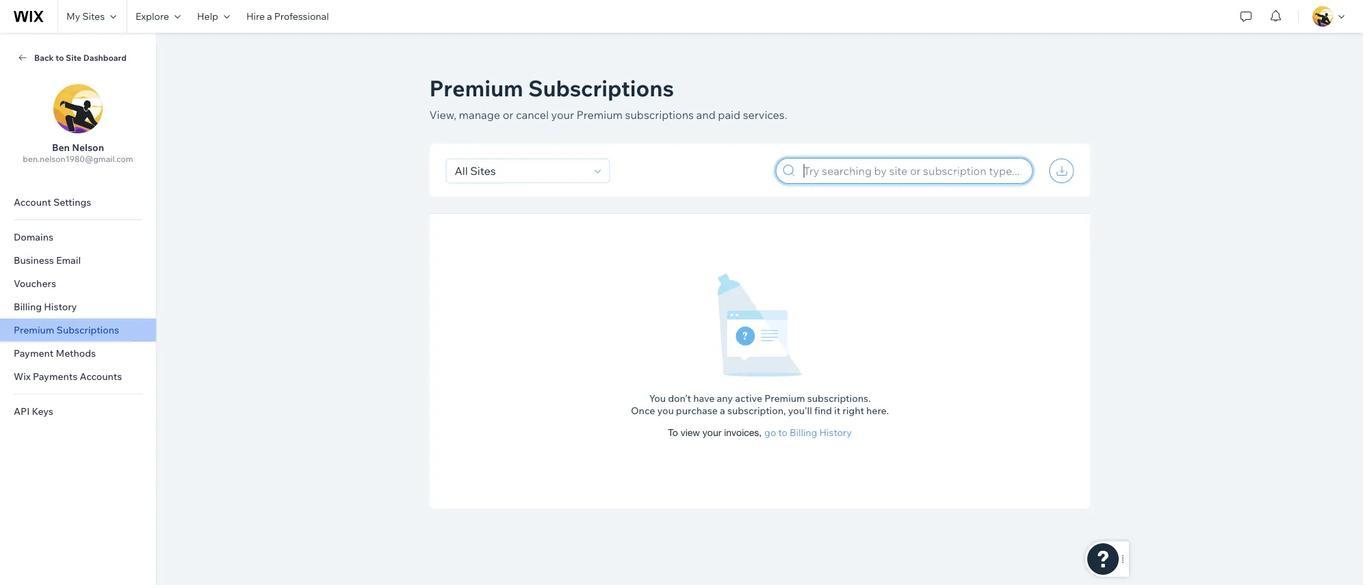 Task type: locate. For each thing, give the bounding box(es) containing it.
1 horizontal spatial a
[[720, 405, 725, 417]]

your right cancel
[[551, 108, 574, 122]]

ben
[[52, 142, 70, 154]]

subscriptions
[[528, 74, 674, 102], [57, 324, 119, 336]]

premium up payment
[[14, 324, 54, 336]]

find
[[815, 405, 832, 417]]

active
[[735, 393, 763, 405]]

dashboard
[[83, 52, 127, 63]]

premium up manage
[[430, 74, 523, 102]]

0 vertical spatial billing
[[14, 301, 42, 313]]

1 vertical spatial your
[[703, 427, 722, 439]]

hire a professional
[[246, 10, 329, 22]]

back
[[34, 52, 54, 63]]

to right go
[[779, 427, 788, 439]]

wix
[[14, 371, 31, 383]]

1 horizontal spatial history
[[820, 427, 852, 439]]

0 vertical spatial your
[[551, 108, 574, 122]]

to left site
[[56, 52, 64, 63]]

billing history
[[14, 301, 77, 313]]

subscriptions for premium subscriptions
[[57, 324, 119, 336]]

ben nelson ben.nelson1980@gmail.com
[[23, 142, 133, 164]]

help button
[[189, 0, 238, 33]]

0 horizontal spatial subscriptions
[[57, 324, 119, 336]]

go to billing history link
[[765, 427, 852, 439]]

back to site dashboard
[[34, 52, 127, 63]]

billing
[[14, 301, 42, 313], [790, 427, 818, 439]]

subscriptions inside premium subscriptions link
[[57, 324, 119, 336]]

your
[[551, 108, 574, 122], [703, 427, 722, 439]]

1 horizontal spatial to
[[779, 427, 788, 439]]

here.
[[867, 405, 889, 417]]

professional
[[274, 10, 329, 22]]

premium up you'll at the bottom
[[765, 393, 805, 405]]

your right view on the bottom of the page
[[703, 427, 722, 439]]

to view your invoices, go to billing history
[[668, 427, 852, 439]]

subscriptions down "billing history" link
[[57, 324, 119, 336]]

0 vertical spatial a
[[267, 10, 272, 22]]

any
[[717, 393, 733, 405]]

a
[[267, 10, 272, 22], [720, 405, 725, 417]]

right
[[843, 405, 864, 417]]

your inside to view your invoices, go to billing history
[[703, 427, 722, 439]]

a right hire
[[267, 10, 272, 22]]

0 horizontal spatial history
[[44, 301, 77, 313]]

history up premium subscriptions
[[44, 301, 77, 313]]

you
[[657, 405, 674, 417]]

None field
[[451, 159, 590, 183]]

email
[[56, 255, 81, 267]]

0 vertical spatial to
[[56, 52, 64, 63]]

billing down you'll at the bottom
[[790, 427, 818, 439]]

1 horizontal spatial your
[[703, 427, 722, 439]]

1 horizontal spatial billing
[[790, 427, 818, 439]]

subscriptions
[[625, 108, 694, 122]]

premium
[[430, 74, 523, 102], [577, 108, 623, 122], [14, 324, 54, 336], [765, 393, 805, 405]]

billing inside sidebar "element"
[[14, 301, 42, 313]]

a inside hire a professional link
[[267, 10, 272, 22]]

1 vertical spatial subscriptions
[[57, 324, 119, 336]]

1 vertical spatial history
[[820, 427, 852, 439]]

site
[[66, 52, 82, 63]]

0 horizontal spatial your
[[551, 108, 574, 122]]

have
[[694, 393, 715, 405]]

1 vertical spatial billing
[[790, 427, 818, 439]]

business email link
[[0, 249, 156, 272]]

0 horizontal spatial a
[[267, 10, 272, 22]]

1 vertical spatial a
[[720, 405, 725, 417]]

api keys
[[14, 406, 53, 418]]

payment
[[14, 348, 54, 360]]

to inside sidebar "element"
[[56, 52, 64, 63]]

you
[[649, 393, 666, 405]]

paid
[[718, 108, 741, 122]]

a down any
[[720, 405, 725, 417]]

my sites
[[66, 10, 105, 22]]

0 vertical spatial subscriptions
[[528, 74, 674, 102]]

billing history link
[[0, 296, 156, 319]]

my
[[66, 10, 80, 22]]

to
[[56, 52, 64, 63], [779, 427, 788, 439]]

0 horizontal spatial billing
[[14, 301, 42, 313]]

subscriptions inside premium subscriptions view, manage or cancel your premium subscriptions and paid services.
[[528, 74, 674, 102]]

domains link
[[0, 226, 156, 249]]

you don't have any active premium subscriptions. once you purchase a subscription, you'll find it right here.
[[631, 393, 889, 417]]

back to site dashboard link
[[16, 51, 140, 64]]

0 horizontal spatial to
[[56, 52, 64, 63]]

history down it
[[820, 427, 852, 439]]

1 horizontal spatial subscriptions
[[528, 74, 674, 102]]

subscriptions up subscriptions
[[528, 74, 674, 102]]

vouchers link
[[0, 272, 156, 296]]

0 vertical spatial history
[[44, 301, 77, 313]]

settings
[[53, 196, 91, 208]]

you'll
[[788, 405, 812, 417]]

server error icon image
[[717, 273, 803, 379]]

premium subscriptions view, manage or cancel your premium subscriptions and paid services.
[[430, 74, 788, 122]]

methods
[[56, 348, 96, 360]]

billing down 'vouchers'
[[14, 301, 42, 313]]

a inside you don't have any active premium subscriptions. once you purchase a subscription, you'll find it right here.
[[720, 405, 725, 417]]

history
[[44, 301, 77, 313], [820, 427, 852, 439]]



Task type: vqa. For each thing, say whether or not it's contained in the screenshot.
It
yes



Task type: describe. For each thing, give the bounding box(es) containing it.
payments
[[33, 371, 78, 383]]

invoices,
[[724, 427, 762, 439]]

premium inside you don't have any active premium subscriptions. once you purchase a subscription, you'll find it right here.
[[765, 393, 805, 405]]

manage
[[459, 108, 500, 122]]

go
[[765, 427, 776, 439]]

once
[[631, 405, 655, 417]]

and
[[697, 108, 716, 122]]

premium subscriptions link
[[0, 319, 156, 342]]

vouchers
[[14, 278, 56, 290]]

subscriptions.
[[808, 393, 871, 405]]

sites
[[82, 10, 105, 22]]

accounts
[[80, 371, 122, 383]]

premium inside sidebar "element"
[[14, 324, 54, 336]]

ben.nelson1980@gmail.com
[[23, 154, 133, 164]]

subscription,
[[728, 405, 786, 417]]

domains
[[14, 231, 53, 243]]

business email
[[14, 255, 81, 267]]

services.
[[743, 108, 788, 122]]

view
[[681, 427, 700, 439]]

cancel
[[516, 108, 549, 122]]

keys
[[32, 406, 53, 418]]

sidebar element
[[0, 33, 157, 586]]

wix payments accounts
[[14, 371, 122, 383]]

Try searching by site or subscription type... field
[[800, 159, 1028, 183]]

payment methods link
[[0, 342, 156, 366]]

hire a professional link
[[238, 0, 337, 33]]

account settings
[[14, 196, 91, 208]]

to
[[668, 427, 678, 439]]

premium left subscriptions
[[577, 108, 623, 122]]

view,
[[430, 108, 457, 122]]

api keys link
[[0, 400, 156, 424]]

premium subscriptions
[[14, 324, 119, 336]]

or
[[503, 108, 514, 122]]

purchase
[[676, 405, 718, 417]]

business
[[14, 255, 54, 267]]

your inside premium subscriptions view, manage or cancel your premium subscriptions and paid services.
[[551, 108, 574, 122]]

hire
[[246, 10, 265, 22]]

don't
[[668, 393, 691, 405]]

account settings link
[[0, 191, 156, 214]]

api
[[14, 406, 30, 418]]

nelson
[[72, 142, 104, 154]]

help
[[197, 10, 218, 22]]

history inside sidebar "element"
[[44, 301, 77, 313]]

wix payments accounts link
[[0, 366, 156, 389]]

it
[[834, 405, 841, 417]]

explore
[[136, 10, 169, 22]]

account
[[14, 196, 51, 208]]

1 vertical spatial to
[[779, 427, 788, 439]]

payment methods
[[14, 348, 96, 360]]

subscriptions for premium subscriptions view, manage or cancel your premium subscriptions and paid services.
[[528, 74, 674, 102]]



